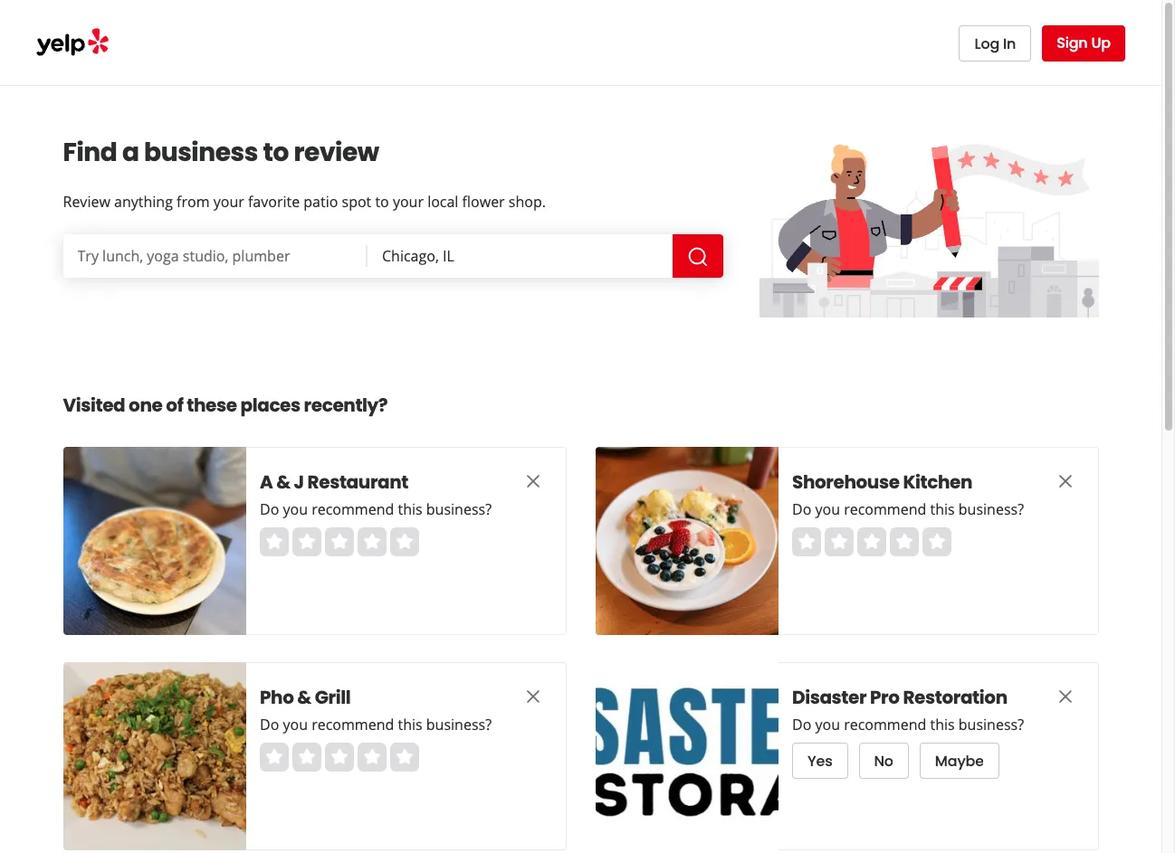 Task type: describe. For each thing, give the bounding box(es) containing it.
this for disaster pro restoration
[[930, 715, 954, 735]]

a & j restaurant link
[[259, 470, 486, 495]]

recommend for pho
[[311, 715, 394, 735]]

1 vertical spatial to
[[375, 192, 389, 212]]

dismiss card image for a & j restaurant
[[522, 471, 544, 492]]

this for pho & grill
[[397, 715, 422, 735]]

disaster pro restoration
[[792, 685, 1007, 711]]

do you recommend this business? for disaster pro restoration
[[792, 715, 1023, 735]]

business? for pho & grill
[[426, 715, 491, 735]]

review
[[294, 135, 379, 170]]

none field find
[[77, 246, 353, 266]]

you for pho
[[282, 715, 307, 735]]

places
[[240, 393, 300, 418]]

find
[[63, 135, 117, 170]]

recently?
[[304, 393, 388, 418]]

do you recommend this business? for a & j restaurant
[[259, 500, 491, 520]]

pho & grill link
[[259, 685, 486, 711]]

this for shorehouse kitchen
[[930, 500, 954, 520]]

flower
[[462, 192, 505, 212]]

business
[[144, 135, 258, 170]]

Near text field
[[382, 246, 658, 266]]

maybe button
[[919, 743, 999, 779]]

a & j restaurant
[[259, 470, 408, 495]]

do for a
[[259, 500, 279, 520]]

review anything from your favorite patio spot to your local flower shop.
[[63, 192, 546, 212]]

photo of pho & grill image
[[63, 663, 246, 851]]

restoration
[[902, 685, 1007, 711]]

sign
[[1057, 33, 1088, 53]]

from
[[177, 192, 210, 212]]

business? for disaster pro restoration
[[958, 715, 1023, 735]]

this for a & j restaurant
[[397, 500, 422, 520]]

business? for a & j restaurant
[[426, 500, 491, 520]]

yes
[[807, 751, 832, 772]]

rating element for shorehouse
[[792, 528, 951, 557]]

restaurant
[[307, 470, 408, 495]]

photo of disaster pro restoration image
[[595, 663, 778, 851]]

0 vertical spatial to
[[263, 135, 289, 170]]

2 your from the left
[[393, 192, 424, 212]]

search image
[[687, 246, 708, 268]]

do for shorehouse
[[792, 500, 811, 520]]

in
[[1003, 33, 1016, 54]]

shorehouse kitchen
[[792, 470, 972, 495]]

visited
[[63, 393, 125, 418]]

do for pho
[[259, 715, 279, 735]]

grill
[[314, 685, 350, 711]]

shorehouse
[[792, 470, 899, 495]]

sign up
[[1057, 33, 1111, 53]]

recommend for a
[[311, 500, 394, 520]]



Task type: locate. For each thing, give the bounding box(es) containing it.
pro
[[869, 685, 899, 711]]

do down "disaster"
[[792, 715, 811, 735]]

recommend down pro
[[843, 715, 926, 735]]

1 horizontal spatial &
[[297, 685, 311, 711]]

no
[[874, 751, 893, 772]]

your right from
[[213, 192, 244, 212]]

do you recommend this business? for pho & grill
[[259, 715, 491, 735]]

local
[[427, 192, 458, 212]]

a
[[122, 135, 139, 170]]

do you recommend this business? down pho & grill link
[[259, 715, 491, 735]]

rating element
[[259, 528, 419, 557], [792, 528, 951, 557], [259, 743, 419, 772]]

do you recommend this business? for shorehouse kitchen
[[792, 500, 1023, 520]]

this
[[397, 500, 422, 520], [930, 500, 954, 520], [397, 715, 422, 735], [930, 715, 954, 735]]

favorite
[[248, 192, 300, 212]]

do you recommend this business? down a & j restaurant link
[[259, 500, 491, 520]]

business? down the kitchen
[[958, 500, 1023, 520]]

none field near
[[382, 246, 658, 266]]

you for disaster
[[815, 715, 840, 735]]

none field down from
[[77, 246, 353, 266]]

maybe
[[935, 751, 983, 772]]

log in
[[974, 33, 1016, 54]]

do you recommend this business? down "disaster pro restoration" link
[[792, 715, 1023, 735]]

recommend for disaster
[[843, 715, 926, 735]]

rating element for a
[[259, 528, 419, 557]]

2 none field from the left
[[382, 246, 658, 266]]

dismiss card image for pho & grill
[[522, 686, 544, 708]]

do you recommend this business?
[[259, 500, 491, 520], [792, 500, 1023, 520], [259, 715, 491, 735], [792, 715, 1023, 735]]

pho
[[259, 685, 293, 711]]

you for a
[[282, 500, 307, 520]]

& left j in the left bottom of the page
[[276, 470, 290, 495]]

rating element down grill
[[259, 743, 419, 772]]

1 vertical spatial &
[[297, 685, 311, 711]]

business? down pho & grill link
[[426, 715, 491, 735]]

to right the spot
[[375, 192, 389, 212]]

do down shorehouse
[[792, 500, 811, 520]]

this down restoration
[[930, 715, 954, 735]]

0 vertical spatial &
[[276, 470, 290, 495]]

to
[[263, 135, 289, 170], [375, 192, 389, 212]]

your
[[213, 192, 244, 212], [393, 192, 424, 212]]

business?
[[426, 500, 491, 520], [958, 500, 1023, 520], [426, 715, 491, 735], [958, 715, 1023, 735]]

spot
[[342, 192, 371, 212]]

rating element down a & j restaurant
[[259, 528, 419, 557]]

these
[[187, 393, 237, 418]]

dismiss card image for shorehouse kitchen
[[1054, 471, 1076, 492]]

& for pho
[[297, 685, 311, 711]]

& right pho
[[297, 685, 311, 711]]

rating element for pho
[[259, 743, 419, 772]]

yes button
[[792, 743, 847, 779]]

recommend for shorehouse
[[843, 500, 926, 520]]

recommend down pho & grill link
[[311, 715, 394, 735]]

j
[[293, 470, 303, 495]]

shorehouse kitchen link
[[792, 470, 1018, 495]]

you down pho & grill
[[282, 715, 307, 735]]

anything
[[114, 192, 173, 212]]

this down pho & grill link
[[397, 715, 422, 735]]

visited one of these places recently?
[[63, 393, 388, 418]]

None search field
[[63, 234, 726, 278]]

you down j in the left bottom of the page
[[282, 500, 307, 520]]

none field down shop.
[[382, 246, 658, 266]]

0 horizontal spatial none field
[[77, 246, 353, 266]]

0 horizontal spatial &
[[276, 470, 290, 495]]

business? down restoration
[[958, 715, 1023, 735]]

up
[[1091, 33, 1111, 53]]

of
[[166, 393, 183, 418]]

1 horizontal spatial your
[[393, 192, 424, 212]]

1 none field from the left
[[77, 246, 353, 266]]

business? down a & j restaurant link
[[426, 500, 491, 520]]

photo of shorehouse kitchen image
[[595, 447, 778, 635]]

you down "disaster"
[[815, 715, 840, 735]]

do you recommend this business? down shorehouse kitchen link
[[792, 500, 1023, 520]]

you for shorehouse
[[815, 500, 840, 520]]

photo of a & j restaurant image
[[63, 447, 246, 635]]

disaster
[[792, 685, 866, 711]]

patio
[[304, 192, 338, 212]]

dismiss card image
[[522, 471, 544, 492], [1054, 471, 1076, 492], [522, 686, 544, 708]]

rating element down shorehouse kitchen
[[792, 528, 951, 557]]

1 your from the left
[[213, 192, 244, 212]]

disaster pro restoration link
[[792, 685, 1018, 711]]

business? for shorehouse kitchen
[[958, 500, 1023, 520]]

dismiss card image
[[1054, 686, 1076, 708]]

recommend down restaurant
[[311, 500, 394, 520]]

1 horizontal spatial to
[[375, 192, 389, 212]]

1 horizontal spatial none field
[[382, 246, 658, 266]]

None radio
[[259, 528, 288, 557], [792, 528, 821, 557], [824, 528, 853, 557], [889, 528, 918, 557], [292, 743, 321, 772], [325, 743, 353, 772], [259, 528, 288, 557], [792, 528, 821, 557], [824, 528, 853, 557], [889, 528, 918, 557], [292, 743, 321, 772], [325, 743, 353, 772]]

your left the local
[[393, 192, 424, 212]]

log in link
[[959, 25, 1031, 62]]

this down the kitchen
[[930, 500, 954, 520]]

one
[[129, 393, 162, 418]]

pho & grill
[[259, 685, 350, 711]]

do down a
[[259, 500, 279, 520]]

do down pho
[[259, 715, 279, 735]]

to up favorite
[[263, 135, 289, 170]]

None radio
[[292, 528, 321, 557], [325, 528, 353, 557], [357, 528, 386, 557], [390, 528, 419, 557], [857, 528, 886, 557], [922, 528, 951, 557], [259, 743, 288, 772], [357, 743, 386, 772], [390, 743, 419, 772], [292, 528, 321, 557], [325, 528, 353, 557], [357, 528, 386, 557], [390, 528, 419, 557], [857, 528, 886, 557], [922, 528, 951, 557], [259, 743, 288, 772], [357, 743, 386, 772], [390, 743, 419, 772]]

a
[[259, 470, 272, 495]]

recommend
[[311, 500, 394, 520], [843, 500, 926, 520], [311, 715, 394, 735], [843, 715, 926, 735]]

recommend down shorehouse kitchen
[[843, 500, 926, 520]]

no button
[[858, 743, 908, 779]]

you down shorehouse
[[815, 500, 840, 520]]

do
[[259, 500, 279, 520], [792, 500, 811, 520], [259, 715, 279, 735], [792, 715, 811, 735]]

shop.
[[509, 192, 546, 212]]

you
[[282, 500, 307, 520], [815, 500, 840, 520], [282, 715, 307, 735], [815, 715, 840, 735]]

do for disaster
[[792, 715, 811, 735]]

None field
[[77, 246, 353, 266], [382, 246, 658, 266]]

log
[[974, 33, 999, 54]]

find a business to review
[[63, 135, 379, 170]]

Find text field
[[77, 246, 353, 266]]

kitchen
[[902, 470, 972, 495]]

0 horizontal spatial your
[[213, 192, 244, 212]]

review
[[63, 192, 110, 212]]

this down a & j restaurant link
[[397, 500, 422, 520]]

& for a
[[276, 470, 290, 495]]

&
[[276, 470, 290, 495], [297, 685, 311, 711]]

0 horizontal spatial to
[[263, 135, 289, 170]]

sign up link
[[1042, 25, 1125, 62]]



Task type: vqa. For each thing, say whether or not it's contained in the screenshot.
Sort
no



